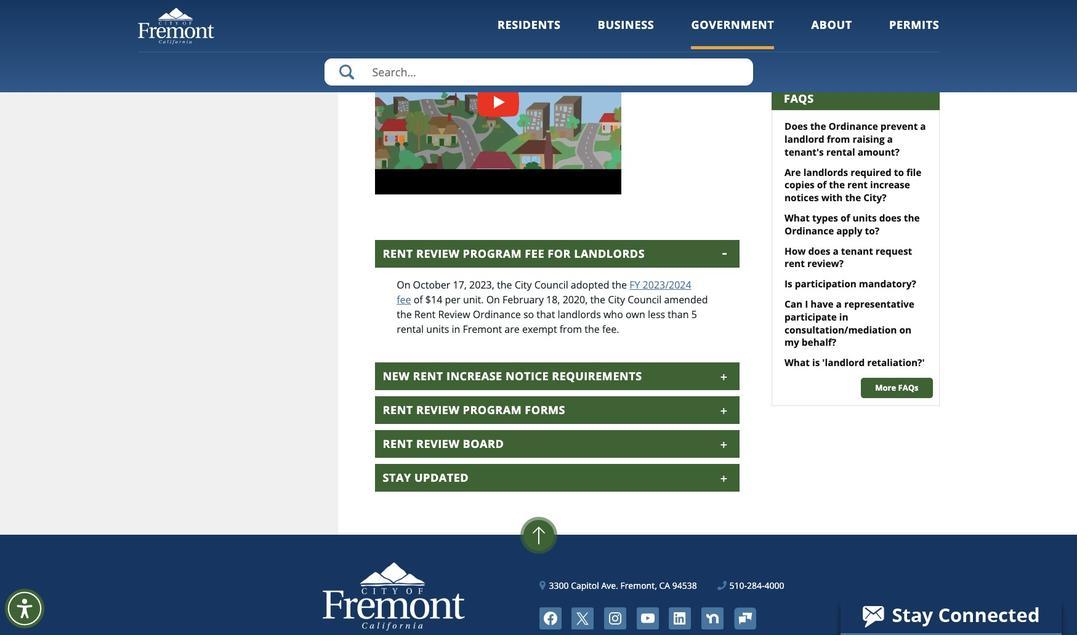 Task type: describe. For each thing, give the bounding box(es) containing it.
city inside of $14 per unit. on february 18, 2020, the city council amended the rent review ordinance so that landlords who own less than 5 rental units in fremont are exempt from the fee.
[[608, 293, 625, 307]]

less
[[648, 308, 665, 322]]

issues
[[904, 59, 922, 68]]

2023/2024
[[643, 278, 691, 292]]

is
[[785, 278, 792, 291]]

footer nd icon image
[[701, 608, 724, 630]]

landlord-
[[782, 59, 811, 68]]

about link
[[811, 17, 852, 49]]

required
[[851, 166, 892, 179]]

so
[[523, 308, 534, 322]]

request
[[876, 245, 912, 258]]

ca
[[659, 580, 670, 592]]

exempt
[[522, 323, 557, 336]]

what for what types of units does the ordinance apply to?
[[785, 212, 810, 225]]

4000
[[765, 580, 784, 592]]

requirements
[[552, 369, 642, 384]]

participation
[[795, 278, 857, 291]]

i
[[805, 298, 808, 311]]

18,
[[546, 293, 560, 307]]

from inside of $14 per unit. on february 18, 2020, the city council amended the rent review ordinance so that landlords who own less than 5 rental units in fremont are exempt from the fee.
[[560, 323, 582, 336]]

0 horizontal spatial council
[[534, 278, 568, 292]]

updated
[[414, 471, 469, 485]]

about
[[811, 17, 852, 32]]

rent review program fee for landlords
[[383, 246, 645, 261]]

per
[[445, 293, 461, 307]]

stay connected image
[[841, 599, 1061, 634]]

a inside can i have a representative participate in consultation/mediation on my behalf?
[[836, 298, 842, 311]]

forms
[[525, 403, 565, 418]]

footer li icon image
[[669, 608, 691, 630]]

tenant
[[810, 59, 831, 68]]

footer yt icon image
[[637, 608, 659, 630]]

footer ig icon image
[[604, 608, 626, 630]]

tenant
[[841, 245, 873, 258]]

fy 2023/2024 fee link
[[397, 278, 691, 307]]

residents link
[[498, 17, 561, 49]]

fair
[[865, 59, 876, 68]]

landlord-tenant rights and fair housing issues
[[782, 59, 922, 68]]

permits link
[[889, 17, 939, 49]]

review inside of $14 per unit. on february 18, 2020, the city council amended the rent review ordinance so that landlords who own less than 5 rental units in fremont are exempt from the fee.
[[438, 308, 470, 322]]

what for what is 'landlord retaliation?'
[[785, 357, 810, 370]]

february
[[503, 293, 544, 307]]

program for forms
[[463, 403, 522, 418]]

review?
[[807, 258, 844, 271]]

city?
[[864, 192, 887, 205]]

5
[[691, 308, 697, 322]]

copies
[[785, 179, 815, 192]]

on
[[899, 324, 912, 337]]

rent for rent review program forms
[[383, 403, 413, 418]]

capitol
[[571, 580, 599, 592]]

more
[[875, 382, 896, 393]]

business
[[598, 17, 654, 32]]

units inside of $14 per unit. on february 18, 2020, the city council amended the rent review ordinance so that landlords who own less than 5 rental units in fremont are exempt from the fee.
[[426, 323, 449, 336]]

footer my icon image
[[734, 608, 756, 630]]

the left the "fy"
[[612, 278, 627, 292]]

landlords inside are landlords required to file copies of the rent increase notices with the city?
[[803, 166, 848, 179]]

footer fb icon image
[[539, 608, 561, 630]]

does the ordinance prevent a landlord from raising a tenant's rental amount?
[[785, 120, 926, 159]]

3300 capitol ave. fremont, ca 94538
[[549, 580, 697, 592]]

of inside the what types of units does the ordinance apply to?
[[841, 212, 850, 225]]

more faqs
[[875, 382, 919, 393]]

fy 2023/2024 fee
[[397, 278, 691, 307]]

on inside of $14 per unit. on february 18, 2020, the city council amended the rent review ordinance so that landlords who own less than 5 rental units in fremont are exempt from the fee.
[[486, 293, 500, 307]]

a right raising
[[887, 133, 893, 146]]

510-284-4000
[[729, 580, 784, 592]]

increase
[[870, 179, 910, 192]]

fee.
[[602, 323, 619, 336]]

more faqs link
[[861, 378, 933, 398]]

my
[[785, 336, 799, 349]]

permits
[[889, 17, 939, 32]]

raising
[[853, 133, 885, 146]]

fremont
[[463, 323, 502, 336]]

what is 'landlord retaliation?'
[[785, 357, 925, 370]]

2023,
[[469, 278, 494, 292]]

the inside the what types of units does the ordinance apply to?
[[904, 212, 920, 225]]

0 horizontal spatial on
[[397, 278, 410, 292]]

to
[[894, 166, 904, 179]]

can
[[785, 298, 803, 311]]

the down adopted
[[590, 293, 605, 307]]

landlord-tenant rights and fair housing issues link
[[782, 59, 922, 68]]

510-
[[729, 580, 747, 592]]

that
[[537, 308, 555, 322]]

board
[[463, 437, 504, 451]]

are
[[785, 166, 801, 179]]

$14
[[425, 293, 442, 307]]

tab list inside columnusercontrol4 main content
[[375, 240, 740, 492]]

from inside does the ordinance prevent a landlord from raising a tenant's rental amount?
[[827, 133, 850, 146]]

of $14 per unit. on february 18, 2020, the city council amended the rent review ordinance so that landlords who own less than 5 rental units in fremont are exempt from the fee.
[[397, 293, 708, 336]]

Search text field
[[324, 59, 753, 86]]

a inside the how does a tenant request rent review?
[[833, 245, 839, 258]]

fremont,
[[620, 580, 657, 592]]

does inside the how does a tenant request rent review?
[[808, 245, 831, 258]]

participate
[[785, 311, 837, 324]]



Task type: locate. For each thing, give the bounding box(es) containing it.
the right 2023,
[[497, 278, 512, 292]]

rental up are landlords required to file copies of the rent increase notices with the city?
[[826, 146, 855, 159]]

columnusercontrol4 main content
[[375, 0, 752, 498]]

2 vertical spatial of
[[414, 293, 423, 307]]

review down per
[[438, 308, 470, 322]]

from left raising
[[827, 133, 850, 146]]

0 vertical spatial rent
[[847, 179, 868, 192]]

1 vertical spatial council
[[628, 293, 662, 307]]

october
[[413, 278, 450, 292]]

rent up the october
[[383, 246, 413, 261]]

quick
[[781, 33, 819, 48]]

amount?
[[858, 146, 900, 159]]

2 vertical spatial ordinance
[[473, 308, 521, 322]]

0 vertical spatial program
[[463, 246, 522, 261]]

program up board
[[463, 403, 522, 418]]

is
[[812, 357, 820, 370]]

have
[[811, 298, 834, 311]]

of inside of $14 per unit. on february 18, 2020, the city council amended the rent review ordinance so that landlords who own less than 5 rental units in fremont are exempt from the fee.
[[414, 293, 423, 307]]

notice
[[506, 369, 549, 384]]

1 program from the top
[[463, 246, 522, 261]]

apply
[[836, 225, 863, 238]]

3300
[[549, 580, 569, 592]]

of
[[817, 179, 827, 192], [841, 212, 850, 225], [414, 293, 423, 307]]

increase
[[446, 369, 502, 384]]

and
[[852, 59, 864, 68]]

in inside can i have a representative participate in consultation/mediation on my behalf?
[[839, 311, 848, 324]]

council up own
[[628, 293, 662, 307]]

business link
[[598, 17, 654, 49]]

does
[[785, 120, 808, 133]]

notices
[[785, 192, 819, 205]]

rent right with
[[847, 179, 868, 192]]

adopted
[[571, 278, 609, 292]]

rent up stay in the bottom left of the page
[[383, 437, 413, 451]]

a
[[920, 120, 926, 133], [887, 133, 893, 146], [833, 245, 839, 258], [836, 298, 842, 311]]

government
[[691, 17, 774, 32]]

what left the is
[[785, 357, 810, 370]]

0 horizontal spatial of
[[414, 293, 423, 307]]

0 horizontal spatial landlords
[[558, 308, 601, 322]]

review for rent review program forms
[[416, 403, 460, 418]]

1 horizontal spatial on
[[486, 293, 500, 307]]

rent down $14
[[414, 308, 436, 322]]

0 vertical spatial what
[[785, 212, 810, 225]]

landlord
[[785, 133, 825, 146]]

0 vertical spatial landlords
[[803, 166, 848, 179]]

0 vertical spatial units
[[853, 212, 877, 225]]

landlords
[[803, 166, 848, 179], [558, 308, 601, 322]]

1 vertical spatial what
[[785, 357, 810, 370]]

a right have
[[836, 298, 842, 311]]

0 horizontal spatial faqs
[[784, 91, 814, 106]]

representative
[[844, 298, 915, 311]]

the inside does the ordinance prevent a landlord from raising a tenant's rental amount?
[[810, 120, 826, 133]]

with
[[821, 192, 843, 205]]

unit.
[[463, 293, 484, 307]]

fee
[[525, 246, 544, 261]]

landlords down 2020,
[[558, 308, 601, 322]]

0 horizontal spatial does
[[808, 245, 831, 258]]

0 vertical spatial on
[[397, 278, 410, 292]]

17,
[[453, 278, 467, 292]]

0 vertical spatial rental
[[826, 146, 855, 159]]

council inside of $14 per unit. on february 18, 2020, the city council amended the rent review ordinance so that landlords who own less than 5 rental units in fremont are exempt from the fee.
[[628, 293, 662, 307]]

government link
[[691, 17, 774, 49]]

rental inside of $14 per unit. on february 18, 2020, the city council amended the rent review ordinance so that landlords who own less than 5 rental units in fremont are exempt from the fee.
[[397, 323, 424, 336]]

1 vertical spatial faqs
[[898, 382, 919, 393]]

0 vertical spatial from
[[827, 133, 850, 146]]

what types of units does the ordinance apply to?
[[785, 212, 920, 238]]

is participation mandatory?
[[785, 278, 916, 291]]

city up "february"
[[515, 278, 532, 292]]

tab list
[[375, 240, 740, 492]]

rent
[[847, 179, 868, 192], [785, 258, 805, 271]]

how does a tenant request rent review?
[[785, 245, 912, 271]]

file
[[906, 166, 922, 179]]

ordinance up 'fremont' at the left
[[473, 308, 521, 322]]

rent right the new
[[413, 369, 443, 384]]

1 horizontal spatial city
[[608, 293, 625, 307]]

rent up is
[[785, 258, 805, 271]]

rent down the new
[[383, 403, 413, 418]]

of right fee
[[414, 293, 423, 307]]

rights
[[833, 59, 851, 68]]

units inside the what types of units does the ordinance apply to?
[[853, 212, 877, 225]]

0 horizontal spatial from
[[560, 323, 582, 336]]

are
[[505, 323, 520, 336]]

from down 2020,
[[560, 323, 582, 336]]

0 vertical spatial of
[[817, 179, 827, 192]]

0 vertical spatial council
[[534, 278, 568, 292]]

the up request
[[904, 212, 920, 225]]

1 vertical spatial program
[[463, 403, 522, 418]]

residents
[[498, 17, 561, 32]]

than
[[668, 308, 689, 322]]

on down 2023,
[[486, 293, 500, 307]]

1 horizontal spatial from
[[827, 133, 850, 146]]

faqs right more
[[898, 382, 919, 393]]

ordinance inside does the ordinance prevent a landlord from raising a tenant's rental amount?
[[829, 120, 878, 133]]

of inside are landlords required to file copies of the rent increase notices with the city?
[[817, 179, 827, 192]]

1 vertical spatial on
[[486, 293, 500, 307]]

rent for rent review program fee for landlords
[[383, 246, 413, 261]]

0 horizontal spatial units
[[426, 323, 449, 336]]

0 vertical spatial city
[[515, 278, 532, 292]]

does down city?
[[879, 212, 901, 225]]

review up the october
[[416, 246, 460, 261]]

landlords inside of $14 per unit. on february 18, 2020, the city council amended the rent review ordinance so that landlords who own less than 5 rental units in fremont are exempt from the fee.
[[558, 308, 601, 322]]

what
[[785, 212, 810, 225], [785, 357, 810, 370]]

city
[[515, 278, 532, 292], [608, 293, 625, 307]]

the
[[810, 120, 826, 133], [829, 179, 845, 192], [845, 192, 861, 205], [904, 212, 920, 225], [497, 278, 512, 292], [612, 278, 627, 292], [590, 293, 605, 307], [397, 308, 412, 322], [585, 323, 600, 336]]

in right have
[[839, 311, 848, 324]]

tab list containing rent review program fee for landlords
[[375, 240, 740, 492]]

1 horizontal spatial of
[[817, 179, 827, 192]]

1 horizontal spatial in
[[839, 311, 848, 324]]

510-284-4000 link
[[718, 580, 784, 593]]

0 horizontal spatial city
[[515, 278, 532, 292]]

city up who
[[608, 293, 625, 307]]

0 horizontal spatial rent
[[785, 258, 805, 271]]

how rent review works element
[[375, 10, 621, 195]]

the up types
[[829, 179, 845, 192]]

council up 18,
[[534, 278, 568, 292]]

in left 'fremont' at the left
[[452, 323, 460, 336]]

1 vertical spatial from
[[560, 323, 582, 336]]

rental inside does the ordinance prevent a landlord from raising a tenant's rental amount?
[[826, 146, 855, 159]]

stay updated
[[383, 471, 469, 485]]

ave.
[[601, 580, 618, 592]]

a left tenant
[[833, 245, 839, 258]]

units down city?
[[853, 212, 877, 225]]

the right does
[[810, 120, 826, 133]]

on october 17, 2023, the city council adopted the
[[397, 278, 630, 292]]

ordinance
[[829, 120, 878, 133], [785, 225, 834, 238], [473, 308, 521, 322]]

ordinance up amount?
[[829, 120, 878, 133]]

program for fee
[[463, 246, 522, 261]]

ordinance inside of $14 per unit. on february 18, 2020, the city council amended the rent review ordinance so that landlords who own less than 5 rental units in fremont are exempt from the fee.
[[473, 308, 521, 322]]

of right types
[[841, 212, 850, 225]]

landlords up with
[[803, 166, 848, 179]]

review up rent review board
[[416, 403, 460, 418]]

0 horizontal spatial in
[[452, 323, 460, 336]]

a right prevent
[[920, 120, 926, 133]]

stay
[[383, 471, 411, 485]]

rent inside are landlords required to file copies of the rent increase notices with the city?
[[847, 179, 868, 192]]

1 horizontal spatial units
[[853, 212, 877, 225]]

1 vertical spatial rent
[[785, 258, 805, 271]]

ordinance up how
[[785, 225, 834, 238]]

2 program from the top
[[463, 403, 522, 418]]

'landlord
[[822, 357, 865, 370]]

1 horizontal spatial faqs
[[898, 382, 919, 393]]

1 vertical spatial ordinance
[[785, 225, 834, 238]]

own
[[626, 308, 645, 322]]

1 horizontal spatial rent
[[847, 179, 868, 192]]

fee
[[397, 293, 411, 307]]

the down fee
[[397, 308, 412, 322]]

2020,
[[563, 293, 588, 307]]

program
[[463, 246, 522, 261], [463, 403, 522, 418]]

1 what from the top
[[785, 212, 810, 225]]

from
[[827, 133, 850, 146], [560, 323, 582, 336]]

program up 2023,
[[463, 246, 522, 261]]

prevent
[[881, 120, 918, 133]]

email
[[782, 2, 798, 11]]

what down notices
[[785, 212, 810, 225]]

review for rent review program fee for landlords
[[416, 246, 460, 261]]

rent review board
[[383, 437, 504, 451]]

1 horizontal spatial landlords
[[803, 166, 848, 179]]

email link
[[782, 2, 798, 11]]

1 vertical spatial rental
[[397, 323, 424, 336]]

1 horizontal spatial does
[[879, 212, 901, 225]]

fy
[[630, 278, 640, 292]]

review up "updated"
[[416, 437, 460, 451]]

1 vertical spatial of
[[841, 212, 850, 225]]

on up fee
[[397, 278, 410, 292]]

in
[[839, 311, 848, 324], [452, 323, 460, 336]]

faqs up does
[[784, 91, 814, 106]]

in inside of $14 per unit. on february 18, 2020, the city council amended the rent review ordinance so that landlords who own less than 5 rental units in fremont are exempt from the fee.
[[452, 323, 460, 336]]

rent inside of $14 per unit. on february 18, 2020, the city council amended the rent review ordinance so that landlords who own less than 5 rental units in fremont are exempt from the fee.
[[414, 308, 436, 322]]

does inside the what types of units does the ordinance apply to?
[[879, 212, 901, 225]]

new
[[383, 369, 410, 384]]

links
[[822, 33, 858, 48]]

the right with
[[845, 192, 861, 205]]

behalf?
[[802, 336, 836, 349]]

1 vertical spatial does
[[808, 245, 831, 258]]

what inside the what types of units does the ordinance apply to?
[[785, 212, 810, 225]]

footer tw icon image
[[572, 608, 594, 630]]

0 vertical spatial faqs
[[784, 91, 814, 106]]

housing
[[878, 59, 902, 68]]

landlords
[[574, 246, 645, 261]]

rent review program forms
[[383, 403, 565, 418]]

0 horizontal spatial rental
[[397, 323, 424, 336]]

1 vertical spatial city
[[608, 293, 625, 307]]

does right how
[[808, 245, 831, 258]]

1 horizontal spatial council
[[628, 293, 662, 307]]

for
[[548, 246, 571, 261]]

ordinance inside the what types of units does the ordinance apply to?
[[785, 225, 834, 238]]

1 horizontal spatial rental
[[826, 146, 855, 159]]

1 vertical spatial units
[[426, 323, 449, 336]]

review for rent review board
[[416, 437, 460, 451]]

2 what from the top
[[785, 357, 810, 370]]

mandatory?
[[859, 278, 916, 291]]

who
[[603, 308, 623, 322]]

0 vertical spatial ordinance
[[829, 120, 878, 133]]

consultation/mediation
[[785, 324, 897, 337]]

units
[[853, 212, 877, 225], [426, 323, 449, 336]]

284-
[[747, 580, 765, 592]]

0 vertical spatial does
[[879, 212, 901, 225]]

units down $14
[[426, 323, 449, 336]]

tenant's
[[785, 146, 824, 159]]

1 vertical spatial landlords
[[558, 308, 601, 322]]

rental down fee
[[397, 323, 424, 336]]

rent for rent review board
[[383, 437, 413, 451]]

of right copies
[[817, 179, 827, 192]]

rent inside the how does a tenant request rent review?
[[785, 258, 805, 271]]

types
[[812, 212, 838, 225]]

2 horizontal spatial of
[[841, 212, 850, 225]]

the left fee.
[[585, 323, 600, 336]]



Task type: vqa. For each thing, say whether or not it's contained in the screenshot.
the Site Map
no



